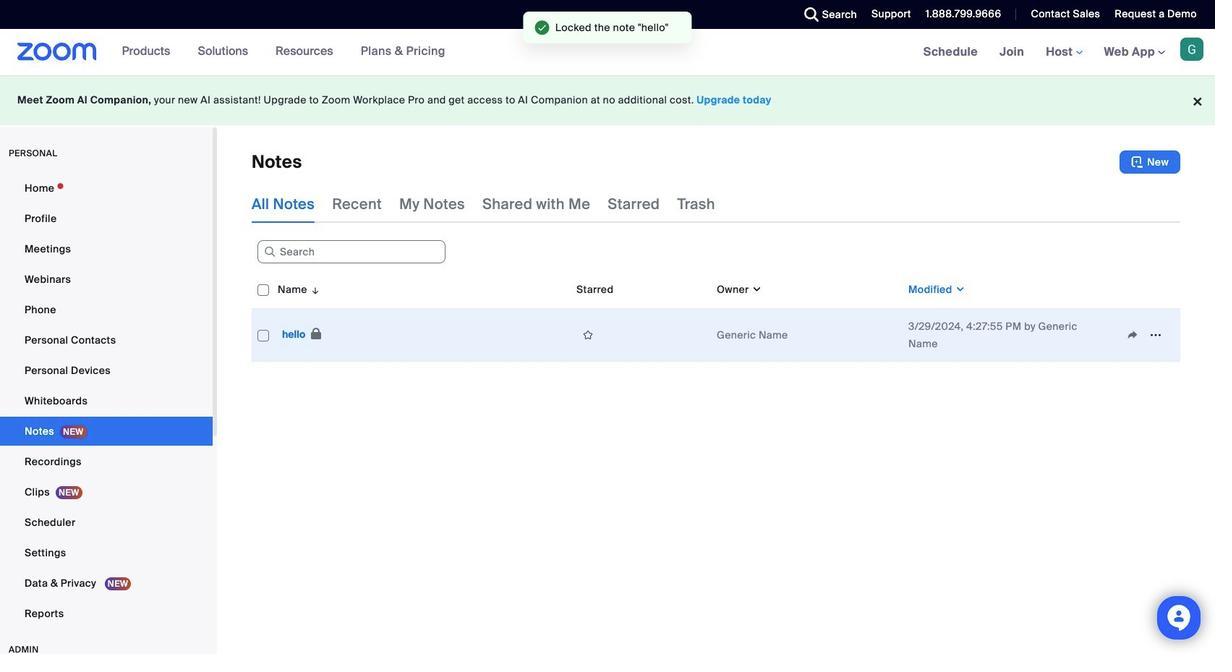 Task type: describe. For each thing, give the bounding box(es) containing it.
meetings navigation
[[913, 29, 1216, 76]]

hello unstarred image
[[577, 329, 600, 342]]

success image
[[535, 20, 550, 35]]

profile picture image
[[1181, 38, 1204, 61]]

zoom logo image
[[17, 43, 97, 61]]

more options for hello image
[[1145, 329, 1168, 342]]

tabs of all notes page tab list
[[252, 185, 716, 223]]

arrow down image
[[308, 281, 321, 298]]



Task type: vqa. For each thing, say whether or not it's contained in the screenshot.
cell associated with Share image
no



Task type: locate. For each thing, give the bounding box(es) containing it.
application
[[252, 271, 1181, 362], [1122, 324, 1175, 346]]

product information navigation
[[111, 29, 457, 75]]

banner
[[0, 29, 1216, 76]]

footer
[[0, 75, 1216, 125]]

Search text field
[[258, 240, 446, 264]]

personal menu menu
[[0, 174, 213, 630]]

share image
[[1122, 329, 1145, 342]]



